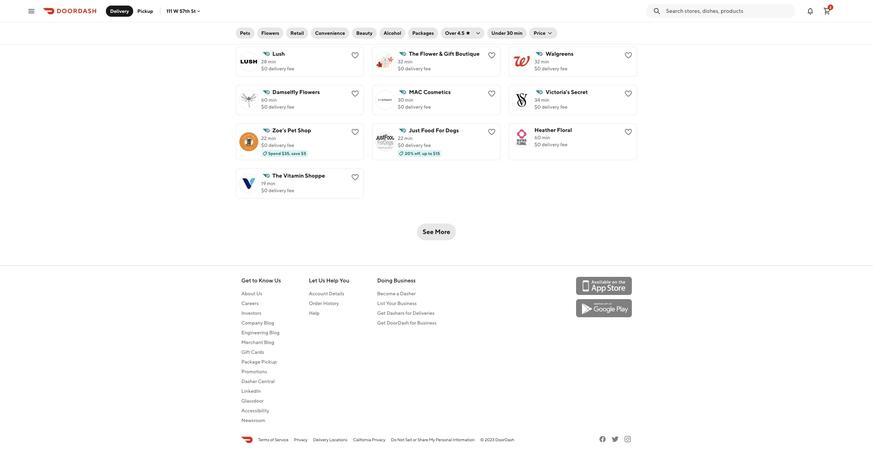 Task type: vqa. For each thing, say whether or not it's contained in the screenshot.
review
no



Task type: describe. For each thing, give the bounding box(es) containing it.
know
[[259, 277, 273, 284]]

floral
[[557, 127, 572, 133]]

min inside 28 min $0 delivery fee
[[268, 59, 276, 64]]

min inside 30 min $0 delivery fee
[[405, 97, 413, 103]]

promotions
[[241, 369, 267, 375]]

delivery inside heather floral 60 min $0 delivery fee
[[542, 142, 560, 147]]

service
[[275, 437, 289, 443]]

dashers
[[387, 311, 405, 316]]

Store search: begin typing to search for stores available on DoorDash text field
[[666, 7, 791, 15]]

package pickup link
[[241, 359, 281, 366]]

walgreens
[[546, 50, 574, 57]]

$15
[[433, 151, 440, 156]]

list your business link
[[377, 300, 437, 307]]

click to add this store to your saved list image for lush
[[351, 51, 360, 59]]

get for get doordash for business
[[377, 320, 386, 326]]

34 min $0 delivery fee
[[535, 97, 568, 110]]

fee for the vitamin shoppe
[[287, 188, 294, 193]]

delivery for the vitamin shoppe
[[269, 188, 286, 193]]

details
[[329, 291, 344, 297]]

delivery button
[[106, 5, 133, 17]]

fee inside heather floral 60 min $0 delivery fee
[[561, 142, 568, 147]]

you
[[340, 277, 349, 284]]

just
[[409, 127, 420, 134]]

22 min $0 delivery fee for zoe's pet shop
[[261, 135, 294, 148]]

gift cards link
[[241, 349, 281, 356]]

&
[[439, 50, 443, 57]]

get for get to know us
[[241, 277, 251, 284]]

1 vertical spatial doordash
[[495, 437, 514, 443]]

zoe's pet shop
[[272, 127, 311, 134]]

flowers button
[[257, 28, 284, 39]]

delivery for walgreens
[[542, 66, 560, 71]]

delivery inside 40 min $0 delivery fee
[[542, 27, 560, 33]]

20%
[[405, 151, 414, 156]]

about us
[[241, 291, 262, 297]]

shoppe
[[305, 172, 325, 179]]

delivery for mac cosmetics
[[405, 104, 423, 110]]

damselfly
[[272, 89, 298, 95]]

victoria's
[[546, 89, 570, 95]]

0 horizontal spatial dasher
[[241, 379, 257, 384]]

blog for engineering blog
[[269, 330, 280, 336]]

terms
[[258, 437, 269, 443]]

convenience button
[[311, 28, 349, 39]]

notification bell image
[[806, 7, 815, 15]]

click to add this store to your saved list image for just food for dogs
[[488, 128, 496, 136]]

do not sell or share my personal information
[[391, 437, 475, 443]]

$0 for just food for dogs
[[398, 142, 404, 148]]

victoria's secret
[[546, 89, 588, 95]]

get dashers for deliveries link
[[377, 310, 437, 317]]

help link
[[309, 310, 349, 317]]

0 vertical spatial dasher
[[400, 291, 416, 297]]

engineering blog
[[241, 330, 280, 336]]

1 vertical spatial pickup
[[261, 359, 277, 365]]

$0 for the vitamin shoppe
[[261, 188, 268, 193]]

price button
[[530, 28, 558, 39]]

alcohol button
[[380, 28, 405, 39]]

about
[[241, 291, 256, 297]]

0 vertical spatial help
[[326, 277, 339, 284]]

damselfly flowers
[[272, 89, 320, 95]]

glassdoor
[[241, 398, 264, 404]]

click to add this store to your saved list image for victoria's secret
[[625, 89, 633, 98]]

30 inside 30 min $0 delivery fee
[[398, 97, 404, 103]]

us for let us help you
[[319, 277, 325, 284]]

doordash on twitter image
[[611, 435, 619, 444]]

personal
[[436, 437, 452, 443]]

california privacy
[[353, 437, 386, 443]]

promotions link
[[241, 368, 281, 375]]

pets
[[240, 30, 250, 36]]

boutique
[[455, 50, 480, 57]]

$5
[[301, 151, 306, 156]]

engineering blog link
[[241, 329, 281, 336]]

mac
[[409, 89, 422, 95]]

the vitamin shoppe
[[272, 172, 325, 179]]

package
[[241, 359, 260, 365]]

1 vertical spatial help
[[309, 311, 320, 316]]

2 button
[[820, 4, 834, 18]]

california
[[353, 437, 371, 443]]

2023
[[485, 437, 495, 443]]

delivery for lush
[[269, 66, 286, 71]]

packages button
[[408, 28, 438, 39]]

get doordash for business
[[377, 320, 437, 326]]

get dashers for deliveries
[[377, 311, 435, 316]]

california privacy link
[[353, 437, 386, 443]]

cards
[[251, 350, 264, 355]]

min down zoe's
[[268, 135, 276, 141]]

40 min $0 delivery fee
[[535, 20, 568, 33]]

the for the flower & gift boutique
[[409, 50, 419, 57]]

min up flowers button
[[267, 20, 275, 26]]

not
[[397, 437, 405, 443]]

linkedin link
[[241, 388, 281, 395]]

become a dasher link
[[377, 290, 437, 297]]

$0 inside heather floral 60 min $0 delivery fee
[[535, 142, 541, 147]]

34
[[535, 97, 540, 103]]

get for get dashers for deliveries
[[377, 311, 386, 316]]

list
[[377, 301, 385, 306]]

gift inside gift cards link
[[241, 350, 250, 355]]

see more button
[[417, 224, 456, 240]]

merchant
[[241, 340, 263, 345]]

$0 for mac cosmetics
[[398, 104, 404, 110]]

delivery for zoe's pet shop
[[269, 142, 286, 148]]

57th
[[180, 8, 190, 14]]

delivery for victoria's secret
[[542, 104, 560, 110]]

fee inside 45 min $0 delivery fee
[[424, 27, 431, 33]]

32 min $0 delivery fee for the flower & gift boutique
[[398, 59, 431, 71]]

glassdoor link
[[241, 398, 281, 405]]

lush
[[272, 50, 285, 57]]

min up mac at top left
[[404, 59, 413, 64]]

1 horizontal spatial to
[[428, 151, 432, 156]]

fee for victoria's secret
[[561, 104, 568, 110]]

dasher central link
[[241, 378, 281, 385]]

40
[[535, 20, 541, 26]]

share
[[418, 437, 428, 443]]

for for dashers
[[406, 311, 412, 316]]

delivery for damselfly flowers
[[269, 104, 286, 110]]

spend $35, save $5
[[268, 151, 306, 156]]

22 min $0 delivery fee for just food for dogs
[[398, 135, 431, 148]]

min down walgreens
[[541, 59, 549, 64]]

delivery for the flower & gift boutique
[[405, 66, 423, 71]]

3 items, open order cart image
[[823, 7, 831, 15]]

shop
[[298, 127, 311, 134]]

0 vertical spatial doordash
[[387, 320, 409, 326]]

fee for damselfly flowers
[[287, 104, 294, 110]]

pets button
[[236, 28, 254, 39]]

0 vertical spatial business
[[394, 277, 416, 284]]

newsroom link
[[241, 417, 281, 424]]

retail
[[290, 30, 304, 36]]

$0 for damselfly flowers
[[261, 104, 268, 110]]

45
[[398, 20, 404, 26]]

convenience
[[315, 30, 345, 36]]

2 vertical spatial business
[[417, 320, 437, 326]]

1 horizontal spatial us
[[274, 277, 281, 284]]

2
[[830, 5, 832, 9]]

or
[[413, 437, 417, 443]]



Task type: locate. For each thing, give the bounding box(es) containing it.
pickup left 111
[[137, 8, 153, 14]]

delivery up walgreens
[[542, 27, 560, 33]]

delivery inside 34 min $0 delivery fee
[[542, 104, 560, 110]]

$0 inside 30 min $0 delivery fee
[[398, 104, 404, 110]]

mac cosmetics
[[409, 89, 451, 95]]

20% off, up to $15
[[405, 151, 440, 156]]

$0 for walgreens
[[535, 66, 541, 71]]

click to add this store to your saved list image for the flower & gift boutique
[[488, 51, 496, 59]]

let us help you
[[309, 277, 349, 284]]

min inside heather floral 60 min $0 delivery fee
[[542, 135, 550, 140]]

1 vertical spatial business
[[397, 301, 417, 306]]

us right know on the bottom
[[274, 277, 281, 284]]

delivery inside button
[[110, 8, 129, 14]]

fee inside 40 min $0 delivery fee
[[561, 27, 568, 33]]

min right under
[[514, 30, 523, 36]]

help down order
[[309, 311, 320, 316]]

1 vertical spatial get
[[377, 311, 386, 316]]

for down the get dashers for deliveries link
[[410, 320, 416, 326]]

to left know on the bottom
[[252, 277, 258, 284]]

1 vertical spatial delivery
[[313, 437, 329, 443]]

for
[[436, 127, 444, 134]]

terms of service link
[[258, 437, 289, 443]]

2 privacy from the left
[[372, 437, 386, 443]]

32 down price
[[535, 59, 540, 64]]

111 w 57th st
[[166, 8, 196, 14]]

1 vertical spatial gift
[[241, 350, 250, 355]]

45 min $0 delivery fee
[[398, 20, 431, 33]]

1 32 min $0 delivery fee from the left
[[398, 59, 431, 71]]

0 vertical spatial 19 min $0 delivery fee
[[261, 20, 294, 33]]

see
[[423, 228, 434, 236]]

0 horizontal spatial 22
[[261, 135, 267, 141]]

package pickup
[[241, 359, 277, 365]]

1 horizontal spatial delivery
[[313, 437, 329, 443]]

$0 for lush
[[261, 66, 268, 71]]

pickup
[[137, 8, 153, 14], [261, 359, 277, 365]]

delivery inside 28 min $0 delivery fee
[[269, 66, 286, 71]]

doordash on facebook image
[[598, 435, 607, 444]]

min inside 45 min $0 delivery fee
[[405, 20, 413, 26]]

min down damselfly
[[269, 97, 277, 103]]

merchant blog link
[[241, 339, 281, 346]]

min inside 60 min $0 delivery fee
[[269, 97, 277, 103]]

60 min $0 delivery fee
[[261, 97, 294, 110]]

retail button
[[286, 28, 308, 39]]

0 horizontal spatial 32 min $0 delivery fee
[[398, 59, 431, 71]]

company
[[241, 320, 263, 326]]

fee up flower
[[424, 27, 431, 33]]

min
[[267, 20, 275, 26], [405, 20, 413, 26], [542, 20, 550, 26], [514, 30, 523, 36], [268, 59, 276, 64], [404, 59, 413, 64], [541, 59, 549, 64], [269, 97, 277, 103], [405, 97, 413, 103], [541, 97, 550, 103], [542, 135, 550, 140], [268, 135, 276, 141], [404, 135, 413, 141], [267, 181, 275, 186]]

1 horizontal spatial 22
[[398, 135, 403, 141]]

click to add this store to your saved list image for damselfly flowers
[[351, 89, 360, 98]]

delivery down vitamin
[[269, 188, 286, 193]]

terms of service
[[258, 437, 289, 443]]

0 horizontal spatial 60
[[261, 97, 268, 103]]

business
[[394, 277, 416, 284], [397, 301, 417, 306], [417, 320, 437, 326]]

delivery down victoria's
[[542, 104, 560, 110]]

up
[[422, 151, 427, 156]]

min right 40
[[542, 20, 550, 26]]

delivery down damselfly
[[269, 104, 286, 110]]

1 horizontal spatial dasher
[[400, 291, 416, 297]]

32 down alcohol button
[[398, 59, 403, 64]]

order
[[309, 301, 322, 306]]

pickup inside button
[[137, 8, 153, 14]]

0 vertical spatial 30
[[507, 30, 513, 36]]

us for about us
[[256, 291, 262, 297]]

doordash right 2023
[[495, 437, 514, 443]]

1 horizontal spatial flowers
[[299, 89, 320, 95]]

1 vertical spatial 30
[[398, 97, 404, 103]]

careers link
[[241, 300, 281, 307]]

19
[[261, 20, 266, 26], [261, 181, 266, 186]]

doordash on instagram image
[[624, 435, 632, 444]]

fee up damselfly
[[287, 66, 294, 71]]

fee for walgreens
[[561, 66, 568, 71]]

the for the vitamin shoppe
[[272, 172, 282, 179]]

1 vertical spatial the
[[272, 172, 282, 179]]

fee for mac cosmetics
[[424, 104, 431, 110]]

0 vertical spatial pickup
[[137, 8, 153, 14]]

off,
[[415, 151, 421, 156]]

fee for the flower & gift boutique
[[424, 66, 431, 71]]

19 min $0 delivery fee down vitamin
[[261, 181, 294, 193]]

60 inside heather floral 60 min $0 delivery fee
[[535, 135, 541, 140]]

delivery left the pickup button
[[110, 8, 129, 14]]

delivery up the off,
[[405, 142, 423, 148]]

1 22 min $0 delivery fee from the left
[[261, 135, 294, 148]]

2 22 min $0 delivery fee from the left
[[398, 135, 431, 148]]

32 for walgreens
[[535, 59, 540, 64]]

min inside button
[[514, 30, 523, 36]]

click to add this store to your saved list image
[[351, 51, 360, 59], [488, 51, 496, 59], [351, 89, 360, 98], [488, 89, 496, 98], [488, 128, 496, 136], [351, 173, 360, 182]]

secret
[[571, 89, 588, 95]]

0 horizontal spatial the
[[272, 172, 282, 179]]

doordash down dashers
[[387, 320, 409, 326]]

1 vertical spatial 60
[[535, 135, 541, 140]]

min right 34
[[541, 97, 550, 103]]

2 horizontal spatial us
[[319, 277, 325, 284]]

blog down engineering blog link on the left of page
[[264, 340, 274, 345]]

doing
[[377, 277, 393, 284]]

us up careers link
[[256, 291, 262, 297]]

0 vertical spatial the
[[409, 50, 419, 57]]

1 19 from the top
[[261, 20, 266, 26]]

fee right flowers button
[[287, 27, 294, 33]]

1 horizontal spatial pickup
[[261, 359, 277, 365]]

0 vertical spatial for
[[406, 311, 412, 316]]

fee down flower
[[424, 66, 431, 71]]

linkedin
[[241, 389, 261, 394]]

1 19 min $0 delivery fee from the top
[[261, 20, 294, 33]]

0 horizontal spatial 22 min $0 delivery fee
[[261, 135, 294, 148]]

click to add this store to your saved list image for mac cosmetics
[[488, 89, 496, 98]]

to right up
[[428, 151, 432, 156]]

account
[[309, 291, 328, 297]]

gift right &
[[444, 50, 454, 57]]

$0 for zoe's pet shop
[[261, 142, 268, 148]]

dasher up list your business "link"
[[400, 291, 416, 297]]

© 2023 doordash
[[480, 437, 514, 443]]

1 horizontal spatial gift
[[444, 50, 454, 57]]

delivery inside 30 min $0 delivery fee
[[405, 104, 423, 110]]

1 horizontal spatial 32 min $0 delivery fee
[[535, 59, 568, 71]]

min down heather
[[542, 135, 550, 140]]

fee inside 28 min $0 delivery fee
[[287, 66, 294, 71]]

1 horizontal spatial 32
[[535, 59, 540, 64]]

fee inside 34 min $0 delivery fee
[[561, 104, 568, 110]]

0 vertical spatial delivery
[[110, 8, 129, 14]]

min inside 40 min $0 delivery fee
[[542, 20, 550, 26]]

delivery down lush
[[269, 66, 286, 71]]

delivery for just food for dogs
[[405, 142, 423, 148]]

2 22 from the left
[[398, 135, 403, 141]]

2 19 min $0 delivery fee from the top
[[261, 181, 294, 193]]

list your business
[[377, 301, 417, 306]]

30 min $0 delivery fee
[[398, 97, 431, 110]]

22 for just food for dogs
[[398, 135, 403, 141]]

spend
[[268, 151, 281, 156]]

28 min $0 delivery fee
[[261, 59, 294, 71]]

delivery inside 60 min $0 delivery fee
[[269, 104, 286, 110]]

my
[[429, 437, 435, 443]]

$0 inside 28 min $0 delivery fee
[[261, 66, 268, 71]]

the left flower
[[409, 50, 419, 57]]

blog up engineering blog link on the left of page
[[264, 320, 274, 326]]

0 horizontal spatial gift
[[241, 350, 250, 355]]

delivery inside 45 min $0 delivery fee
[[405, 27, 423, 33]]

alcohol
[[384, 30, 401, 36]]

fee down vitamin
[[287, 188, 294, 193]]

0 horizontal spatial 30
[[398, 97, 404, 103]]

flowers up lush
[[261, 30, 279, 36]]

gift
[[444, 50, 454, 57], [241, 350, 250, 355]]

1 horizontal spatial the
[[409, 50, 419, 57]]

fee down damselfly
[[287, 104, 294, 110]]

business inside "link"
[[397, 301, 417, 306]]

dasher up linkedin
[[241, 379, 257, 384]]

60 inside 60 min $0 delivery fee
[[261, 97, 268, 103]]

22 for zoe's pet shop
[[261, 135, 267, 141]]

order history link
[[309, 300, 349, 307]]

become
[[377, 291, 396, 297]]

click to add this store to your saved list image
[[625, 51, 633, 59], [625, 89, 633, 98], [351, 128, 360, 136], [625, 128, 633, 136]]

flowers
[[261, 30, 279, 36], [299, 89, 320, 95]]

$0 inside 40 min $0 delivery fee
[[535, 27, 541, 33]]

0 vertical spatial get
[[241, 277, 251, 284]]

for
[[406, 311, 412, 316], [410, 320, 416, 326]]

newsroom
[[241, 418, 265, 423]]

become a dasher
[[377, 291, 416, 297]]

22
[[261, 135, 267, 141], [398, 135, 403, 141]]

dasher
[[400, 291, 416, 297], [241, 379, 257, 384]]

business down deliveries at the bottom left of the page
[[417, 320, 437, 326]]

beauty button
[[352, 28, 377, 39]]

a
[[397, 291, 399, 297]]

min right the 28
[[268, 59, 276, 64]]

0 vertical spatial 19
[[261, 20, 266, 26]]

32 min $0 delivery fee
[[398, 59, 431, 71], [535, 59, 568, 71]]

1 vertical spatial for
[[410, 320, 416, 326]]

over 4.5 button
[[441, 28, 485, 39]]

min inside 34 min $0 delivery fee
[[541, 97, 550, 103]]

flower
[[420, 50, 438, 57]]

flowers right damselfly
[[299, 89, 320, 95]]

min down 'the vitamin shoppe'
[[267, 181, 275, 186]]

$0 for victoria's secret
[[535, 104, 541, 110]]

0 horizontal spatial 32
[[398, 59, 403, 64]]

delivery down mac at top left
[[405, 104, 423, 110]]

32 min $0 delivery fee down walgreens
[[535, 59, 568, 71]]

1 horizontal spatial 22 min $0 delivery fee
[[398, 135, 431, 148]]

1 22 from the left
[[261, 135, 267, 141]]

delivery locations link
[[313, 437, 348, 443]]

blog for company blog
[[264, 320, 274, 326]]

beauty
[[356, 30, 373, 36]]

min down just
[[404, 135, 413, 141]]

0 horizontal spatial doordash
[[387, 320, 409, 326]]

for for doordash
[[410, 320, 416, 326]]

0 horizontal spatial to
[[252, 277, 258, 284]]

delivery left locations
[[313, 437, 329, 443]]

pickup up promotions link
[[261, 359, 277, 365]]

min right 45
[[405, 20, 413, 26]]

for up get doordash for business
[[406, 311, 412, 316]]

$35,
[[282, 151, 291, 156]]

blog for merchant blog
[[264, 340, 274, 345]]

1 horizontal spatial help
[[326, 277, 339, 284]]

$0 for the flower & gift boutique
[[398, 66, 404, 71]]

fee down mac cosmetics
[[424, 104, 431, 110]]

sell
[[405, 437, 412, 443]]

1 vertical spatial dasher
[[241, 379, 257, 384]]

32 for the flower & gift boutique
[[398, 59, 403, 64]]

0 vertical spatial gift
[[444, 50, 454, 57]]

to
[[428, 151, 432, 156], [252, 277, 258, 284]]

fee up the spend $35, save $5
[[287, 142, 294, 148]]

22 min $0 delivery fee down zoe's
[[261, 135, 294, 148]]

locations
[[329, 437, 348, 443]]

1 vertical spatial blog
[[269, 330, 280, 336]]

0 horizontal spatial privacy
[[294, 437, 308, 443]]

min down mac at top left
[[405, 97, 413, 103]]

1 vertical spatial to
[[252, 277, 258, 284]]

30 inside button
[[507, 30, 513, 36]]

business down the become a dasher link at the left bottom
[[397, 301, 417, 306]]

fee down walgreens
[[561, 66, 568, 71]]

blog
[[264, 320, 274, 326], [269, 330, 280, 336], [264, 340, 274, 345]]

32 min $0 delivery fee for walgreens
[[535, 59, 568, 71]]

gift up package
[[241, 350, 250, 355]]

delivery down heather
[[542, 142, 560, 147]]

1 vertical spatial 19
[[261, 181, 266, 186]]

delivery down walgreens
[[542, 66, 560, 71]]

fee up up
[[424, 142, 431, 148]]

32 min $0 delivery fee down flower
[[398, 59, 431, 71]]

delivery
[[269, 27, 286, 33], [405, 27, 423, 33], [542, 27, 560, 33], [269, 66, 286, 71], [405, 66, 423, 71], [542, 66, 560, 71], [269, 104, 286, 110], [405, 104, 423, 110], [542, 104, 560, 110], [542, 142, 560, 147], [269, 142, 286, 148], [405, 142, 423, 148], [269, 188, 286, 193]]

accessibility link
[[241, 407, 281, 414]]

0 horizontal spatial us
[[256, 291, 262, 297]]

click to add this store to your saved list image for the vitamin shoppe
[[351, 173, 360, 182]]

fee right price button
[[561, 27, 568, 33]]

do
[[391, 437, 397, 443]]

save
[[291, 151, 300, 156]]

1 privacy from the left
[[294, 437, 308, 443]]

delivery locations
[[313, 437, 348, 443]]

0 horizontal spatial delivery
[[110, 8, 129, 14]]

privacy link
[[294, 437, 308, 443]]

help left you
[[326, 277, 339, 284]]

over 4.5
[[445, 30, 465, 36]]

business up the become a dasher link at the left bottom
[[394, 277, 416, 284]]

1 horizontal spatial doordash
[[495, 437, 514, 443]]

1 vertical spatial 19 min $0 delivery fee
[[261, 181, 294, 193]]

blog down company blog link
[[269, 330, 280, 336]]

2 19 from the top
[[261, 181, 266, 186]]

open menu image
[[27, 7, 36, 15]]

2 32 min $0 delivery fee from the left
[[535, 59, 568, 71]]

w
[[173, 8, 179, 14]]

fee for lush
[[287, 66, 294, 71]]

0 vertical spatial 60
[[261, 97, 268, 103]]

privacy left "do"
[[372, 437, 386, 443]]

us right let
[[319, 277, 325, 284]]

1 horizontal spatial privacy
[[372, 437, 386, 443]]

22 min $0 delivery fee down just
[[398, 135, 431, 148]]

delivery for delivery locations
[[313, 437, 329, 443]]

merchant blog
[[241, 340, 274, 345]]

0 horizontal spatial help
[[309, 311, 320, 316]]

delivery left the "retail"
[[269, 27, 286, 33]]

111
[[166, 8, 172, 14]]

doing business
[[377, 277, 416, 284]]

1 horizontal spatial 30
[[507, 30, 513, 36]]

fee for zoe's pet shop
[[287, 142, 294, 148]]

1 horizontal spatial 60
[[535, 135, 541, 140]]

0 horizontal spatial pickup
[[137, 8, 153, 14]]

fee down victoria's secret
[[561, 104, 568, 110]]

0 vertical spatial flowers
[[261, 30, 279, 36]]

cosmetics
[[423, 89, 451, 95]]

click to add this store to your saved list image for walgreens
[[625, 51, 633, 59]]

let
[[309, 277, 317, 284]]

1 32 from the left
[[398, 59, 403, 64]]

st
[[191, 8, 196, 14]]

fee inside 30 min $0 delivery fee
[[424, 104, 431, 110]]

1 vertical spatial flowers
[[299, 89, 320, 95]]

delivery down flower
[[405, 66, 423, 71]]

fee down floral on the top right of the page
[[561, 142, 568, 147]]

delivery right alcohol at the left top of page
[[405, 27, 423, 33]]

more
[[435, 228, 450, 236]]

flowers inside button
[[261, 30, 279, 36]]

privacy right service
[[294, 437, 308, 443]]

4.5
[[457, 30, 465, 36]]

fee for just food for dogs
[[424, 142, 431, 148]]

19 min $0 delivery fee up lush
[[261, 20, 294, 33]]

get
[[241, 277, 251, 284], [377, 311, 386, 316], [377, 320, 386, 326]]

the flower & gift boutique
[[409, 50, 480, 57]]

2 32 from the left
[[535, 59, 540, 64]]

0 vertical spatial to
[[428, 151, 432, 156]]

careers
[[241, 301, 259, 306]]

fee inside 60 min $0 delivery fee
[[287, 104, 294, 110]]

2 vertical spatial blog
[[264, 340, 274, 345]]

the
[[409, 50, 419, 57], [272, 172, 282, 179]]

delivery for delivery
[[110, 8, 129, 14]]

0 horizontal spatial flowers
[[261, 30, 279, 36]]

the left vitamin
[[272, 172, 282, 179]]

delivery up spend
[[269, 142, 286, 148]]

click to add this store to your saved list image for zoe's pet shop
[[351, 128, 360, 136]]

$0 inside 45 min $0 delivery fee
[[398, 27, 404, 33]]

2 vertical spatial get
[[377, 320, 386, 326]]

dasher central
[[241, 379, 275, 384]]

0 vertical spatial blog
[[264, 320, 274, 326]]

accessibility
[[241, 408, 269, 414]]

$0 inside 34 min $0 delivery fee
[[535, 104, 541, 110]]

$0 inside 60 min $0 delivery fee
[[261, 104, 268, 110]]

privacy
[[294, 437, 308, 443], [372, 437, 386, 443]]



